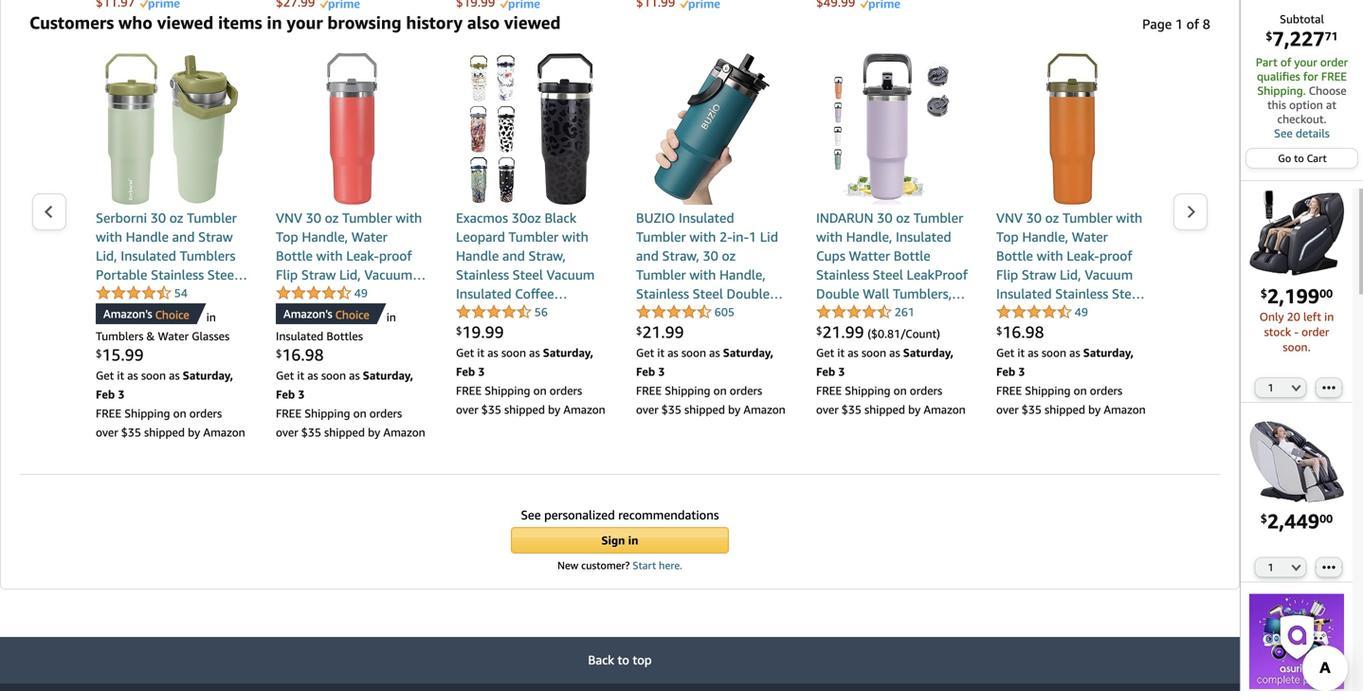 Task type: locate. For each thing, give the bounding box(es) containing it.
0 horizontal spatial 49 link
[[276, 284, 368, 302]]

1 left lid
[[749, 229, 757, 245]]

tumblers up 54
[[180, 248, 235, 264]]

0 horizontal spatial leak-
[[346, 248, 379, 264]]

soon.
[[1283, 340, 1311, 353]]

$ 16 . 98
[[996, 322, 1044, 342], [276, 345, 324, 365]]

261 link
[[816, 303, 915, 321]]

get for vnv 30 oz tumbler with top handle, water bottle with leak-proof flip straw lid, vacuum insulated stainless steel travel mug for home, sport, outdoors, car
[[996, 346, 1015, 359]]

coffee up mug,
[[816, 305, 855, 320]]

straw
[[198, 229, 233, 245], [301, 267, 336, 283], [1022, 267, 1056, 283]]

2 amazon's choice from the left
[[283, 307, 369, 321]]

and down '30oz'
[[502, 248, 525, 264]]

0 vertical spatial bottles
[[147, 305, 190, 320]]

vnv 30 oz tumbler with top handle, water bottle with leak-proof flip straw lid, vacuum insulated stainless steel travel mug for home, sport, outdoors, car link for 49 link related to second vnv 30 oz tumbler with top handle, water bottle with leak-proof flip straw lid, vacuum insulated stainless steel travel mug f image from right
[[276, 209, 428, 339]]

2 leak- from the left
[[1067, 248, 1100, 264]]

$ right men
[[996, 325, 1003, 337]]

0 horizontal spatial amazon's
[[103, 307, 152, 320]]

0 horizontal spatial amazon's choice
[[103, 307, 189, 321]]

0 vertical spatial 49 link
[[276, 284, 368, 302]]

$ 15 . 99
[[96, 345, 144, 365]]

00 down cyberix 2024 4d massage chair, zero gravity full body airbag massage,heating function,thai stretching recliner with longer sl track,electric calfrest extension,ai voice control mt398 (white) image
[[1320, 512, 1333, 525]]

0 vertical spatial order
[[1321, 55, 1348, 69]]

0 horizontal spatial 49
[[354, 286, 368, 300]]

free
[[1322, 70, 1347, 83], [456, 384, 482, 397], [636, 384, 662, 397], [816, 384, 842, 397], [996, 384, 1022, 397], [96, 407, 121, 420], [276, 407, 302, 420]]

1 horizontal spatial straw,
[[662, 248, 700, 264]]

0 horizontal spatial see
[[521, 508, 541, 522]]

it
[[477, 346, 485, 359], [657, 346, 665, 359], [838, 346, 845, 359], [1018, 346, 1025, 359], [117, 369, 124, 382], [297, 369, 304, 382]]

vacuum inside exacmos 30oz black leopard tumbler with handle and straw, stainless steel vacuum insulated coffee tumbler, travel mug water bottle, leopard stuff accessories decor, leopard gifts for women
[[547, 267, 595, 283]]

handle
[[126, 229, 169, 245], [456, 248, 499, 264]]

$ down in insulated bottles
[[276, 348, 282, 360]]

handle down exacmos
[[456, 248, 499, 264]]

saturday,
[[543, 346, 594, 359], [723, 346, 774, 359], [903, 346, 954, 359], [1083, 346, 1134, 359], [183, 369, 233, 382], [363, 369, 413, 382]]

1 horizontal spatial tumblers
[[180, 248, 235, 264]]

straw for 49 link related to 1st vnv 30 oz tumbler with top handle, water bottle with leak-proof flip straw lid, vacuum insulated stainless steel travel mug f image from right
[[1022, 267, 1056, 283]]

$35
[[481, 403, 501, 416], [662, 403, 682, 416], [842, 403, 862, 416], [1022, 403, 1042, 416], [121, 426, 141, 439], [301, 426, 321, 439]]

on for mug
[[714, 384, 727, 397]]

1 flip from the left
[[276, 267, 298, 283]]

go
[[1278, 152, 1292, 164]]

$ down the （basil
[[96, 348, 102, 360]]

oz inside indarun 30 oz tumbler with handle, insulated cups watter bottle stainless steel leakproof double wall tumblers, coffee tumbler travel mug, drinking for men women, keep cold for 24h or hot for 12h
[[896, 210, 910, 226]]

to left top
[[618, 653, 630, 667]]

in left 19 at top
[[387, 310, 396, 324]]

steel inside serborni 30 oz tumbler with handle and straw lid, insulated tumblers portable stainless steel simply modern water vacuum bottles cup （basil green）
[[207, 267, 238, 283]]

1 horizontal spatial car
[[1100, 324, 1120, 339]]

0 vertical spatial 49
[[354, 286, 368, 300]]

1 amazon's from the left
[[103, 307, 152, 320]]

2 flip from the left
[[996, 267, 1018, 283]]

at
[[1326, 98, 1337, 111]]

1 vertical spatial of
[[1281, 55, 1292, 69]]

0 horizontal spatial bottles
[[147, 305, 190, 320]]

see down checkout.
[[1274, 127, 1293, 140]]

00 for 2,449
[[1320, 512, 1333, 525]]

$ 16 . 98 right men
[[996, 322, 1044, 342]]

leak-
[[346, 248, 379, 264], [1067, 248, 1100, 264]]

3 for keep
[[838, 365, 845, 378]]

0 horizontal spatial double
[[727, 286, 770, 301]]

1 horizontal spatial flip
[[996, 267, 1018, 283]]

3 for travel
[[658, 365, 665, 378]]

99 down 261 link
[[845, 322, 864, 342]]

1
[[1176, 16, 1183, 32], [749, 229, 757, 245], [1268, 381, 1274, 394], [1268, 561, 1274, 574]]

$ up stuff
[[456, 325, 462, 337]]

1 horizontal spatial proof
[[1100, 248, 1133, 264]]

feb right 12h
[[996, 365, 1016, 378]]

0 vertical spatial 98
[[1025, 322, 1044, 342]]

0 horizontal spatial 98
[[305, 345, 324, 365]]

2 horizontal spatial coffee
[[816, 305, 855, 320]]

free shipping on orders over $35 shipped by amazon for for
[[456, 384, 606, 416]]

in up glasses
[[206, 310, 216, 324]]

1 horizontal spatial coffee
[[694, 324, 733, 339]]

saturday, feb 3 for mug
[[636, 346, 774, 378]]

straw for 49 link related to second vnv 30 oz tumbler with top handle, water bottle with leak-proof flip straw lid, vacuum insulated stainless steel travel mug f image from right
[[301, 267, 336, 283]]

outdoors,
[[316, 324, 376, 339], [1037, 324, 1097, 339]]

to right the go
[[1294, 152, 1304, 164]]

1 horizontal spatial see
[[1274, 127, 1293, 140]]

oz for vnv 30 oz tumbler with top handle, water bottle with leak-proof flip straw lid, vacuum insulated stainless steel travel mug for home, sport, outdoors, car link for 49 link related to 1st vnv 30 oz tumbler with top handle, water bottle with leak-proof flip straw lid, vacuum insulated stainless steel travel mug f image from right
[[1045, 210, 1059, 226]]

1 horizontal spatial of
[[1281, 55, 1292, 69]]

1 home, from the left
[[366, 305, 406, 320]]

feb up women
[[456, 365, 475, 378]]

1 horizontal spatial straw
[[301, 267, 336, 283]]

（basil
[[96, 324, 137, 339]]

0 horizontal spatial cups
[[636, 381, 665, 396]]

1 horizontal spatial outdoors,
[[1037, 324, 1097, 339]]

1 vertical spatial list
[[67, 53, 1173, 442]]

exacmos
[[456, 210, 508, 226]]

2 00 from the top
[[1320, 512, 1333, 525]]

00 up left
[[1320, 287, 1333, 300]]

get down 19 at top
[[456, 346, 474, 359]]

flip for 49 link related to second vnv 30 oz tumbler with top handle, water bottle with leak-proof flip straw lid, vacuum insulated stainless steel travel mug f image from right
[[276, 267, 298, 283]]

16
[[1003, 322, 1021, 342], [282, 345, 301, 365]]

as
[[487, 346, 498, 359], [529, 346, 540, 359], [668, 346, 679, 359], [709, 346, 720, 359], [848, 346, 859, 359], [889, 346, 900, 359], [1028, 346, 1039, 359], [1070, 346, 1080, 359], [127, 369, 138, 382], [169, 369, 180, 382], [307, 369, 318, 382], [349, 369, 360, 382]]

oz inside serborni 30 oz tumbler with handle and straw lid, insulated tumblers portable stainless steel simply modern water vacuum bottles cup （basil green）
[[169, 210, 183, 226]]

1 horizontal spatial cups
[[816, 248, 846, 264]]

choice
[[155, 308, 189, 321], [335, 308, 369, 321]]

orders for mug
[[730, 384, 762, 397]]

feb left or
[[816, 365, 835, 378]]

1 horizontal spatial lid,
[[339, 267, 361, 283]]

outdoors, for 49 link related to second vnv 30 oz tumbler with top handle, water bottle with leak-proof flip straw lid, vacuum insulated stainless steel travel mug f image from right
[[316, 324, 376, 339]]

99 down the 56 link
[[485, 322, 504, 342]]

30oz
[[512, 210, 541, 226]]

cups inside buzio insulated tumbler with 2-in-1 lid and straw, 30 oz tumbler with handle, stainless steel double walled water bottle reusable coffee tumbler travel mug thermal cup, wide mouth smoothie cups
[[636, 381, 665, 396]]

amazon's choice
[[103, 307, 189, 321], [283, 307, 369, 321]]

49 link for second vnv 30 oz tumbler with top handle, water bottle with leak-proof flip straw lid, vacuum insulated stainless steel travel mug f image from right
[[276, 284, 368, 302]]

$ up part
[[1266, 29, 1273, 43]]

of left 8
[[1187, 16, 1199, 32]]

free shipping on orders over $35 shipped by amazon for cold
[[816, 384, 966, 416]]

serborni 30 oz tumbler with handle and straw lid, insulated tumblers portable stainless steel simply modern water vacuum bottles cup （basil green）
[[96, 210, 238, 339]]

over for buzio insulated tumbler with 2-in-1 lid and straw, 30 oz tumbler with handle, stainless steel double walled water bottle reusable coffee tumbler travel mug thermal cup, wide mouth smoothie cups
[[636, 403, 659, 416]]

amazon
[[564, 403, 606, 416], [744, 403, 786, 416], [924, 403, 966, 416], [1104, 403, 1146, 416], [203, 426, 245, 439], [383, 426, 425, 439]]

get it as soon as for gifts
[[456, 346, 543, 359]]

99 right the 15
[[125, 345, 144, 365]]

$ down walled
[[636, 325, 642, 337]]

0 horizontal spatial top
[[276, 229, 298, 245]]

vnv 30 oz tumbler with top handle, water bottle with leak-proof flip straw lid, vacuum insulated stainless steel travel mug for home, sport, outdoors, car for 49 link related to second vnv 30 oz tumbler with top handle, water bottle with leak-proof flip straw lid, vacuum insulated stainless steel travel mug f image from right
[[276, 210, 422, 339]]

0 horizontal spatial handle
[[126, 229, 169, 245]]

amazon's choice for 98
[[283, 307, 369, 321]]

1 horizontal spatial vnv
[[996, 210, 1023, 226]]

0 horizontal spatial viewed
[[157, 12, 214, 33]]

feb for indarun 30 oz tumbler with handle, insulated cups watter bottle stainless steel leakproof double wall tumblers, coffee tumbler travel mug, drinking for men women, keep cold for 24h or hot for 12h
[[816, 365, 835, 378]]

flip up in insulated bottles
[[276, 267, 298, 283]]

1 vertical spatial bottles
[[327, 329, 363, 343]]

vnv
[[276, 210, 302, 226], [996, 210, 1023, 226]]

0 vertical spatial leopard
[[456, 229, 505, 245]]

2 vertical spatial coffee
[[694, 324, 733, 339]]

0 vertical spatial tumblers
[[180, 248, 235, 264]]

with
[[396, 210, 422, 226], [1116, 210, 1143, 226], [96, 229, 122, 245], [562, 229, 589, 245], [690, 229, 716, 245], [816, 229, 843, 245], [316, 248, 343, 264], [1037, 248, 1063, 264], [690, 267, 716, 283]]

1 horizontal spatial vnv 30 oz tumbler with top handle, water bottle with leak-proof flip straw lid, vacuum insulated stainless steel travel mug f image
[[996, 53, 1148, 205]]

56 link
[[456, 303, 548, 321]]

of up qualifies
[[1281, 55, 1292, 69]]

for
[[1303, 70, 1319, 83], [345, 305, 363, 320], [1066, 305, 1084, 320], [904, 324, 922, 339], [934, 343, 951, 358], [541, 362, 558, 377], [885, 362, 903, 377]]

home,
[[366, 305, 406, 320], [1087, 305, 1126, 320]]

indarun 30 oz tumbler with handle, insulated cups watter bottle stainless steel leakproof double wall tumblers, coffee tumble image
[[816, 53, 968, 205]]

soon for outdoors,
[[1042, 346, 1067, 359]]

0 horizontal spatial and
[[172, 229, 195, 245]]

saturday, feb 3 for for
[[456, 346, 594, 378]]

water inside serborni 30 oz tumbler with handle and straw lid, insulated tumblers portable stainless steel simply modern water vacuum bottles cup （basil green）
[[190, 286, 226, 301]]

2 proof from the left
[[1100, 248, 1133, 264]]

shipping for outdoors,
[[1025, 384, 1071, 397]]

1 horizontal spatial home,
[[1087, 305, 1126, 320]]

coffee inside buzio insulated tumbler with 2-in-1 lid and straw, 30 oz tumbler with handle, stainless steel double walled water bottle reusable coffee tumbler travel mug thermal cup, wide mouth smoothie cups
[[694, 324, 733, 339]]

here.
[[659, 559, 682, 572]]

0 horizontal spatial tumblers
[[96, 329, 144, 343]]

viewed right the who
[[157, 12, 214, 33]]

leopard down exacmos
[[456, 229, 505, 245]]

checkout.
[[1278, 112, 1327, 126]]

0 vertical spatial see
[[1274, 127, 1293, 140]]

0 horizontal spatial lid,
[[96, 248, 117, 264]]

shipped for for
[[504, 403, 545, 416]]

2 list from the top
[[67, 53, 1173, 442]]

1 horizontal spatial your
[[1295, 55, 1318, 69]]

over for vnv 30 oz tumbler with top handle, water bottle with leak-proof flip straw lid, vacuum insulated stainless steel travel mug for home, sport, outdoors, car
[[996, 403, 1019, 416]]

0 vertical spatial your
[[287, 12, 323, 33]]

coffee up 56
[[515, 286, 554, 301]]

double up 605
[[727, 286, 770, 301]]

page 1 of 8
[[1142, 16, 1211, 32]]

order
[[1321, 55, 1348, 69], [1302, 325, 1330, 338]]

handle, inside indarun 30 oz tumbler with handle, insulated cups watter bottle stainless steel leakproof double wall tumblers, coffee tumbler travel mug, drinking for men women, keep cold for 24h or hot for 12h
[[846, 229, 893, 245]]

get it as soon as for keep
[[816, 346, 903, 359]]

see
[[1274, 127, 1293, 140], [521, 508, 541, 522]]

00 inside $ 2,449 00
[[1320, 512, 1333, 525]]

decor,
[[560, 343, 597, 358]]

2 vnv from the left
[[996, 210, 1023, 226]]

1 horizontal spatial 21
[[822, 322, 841, 342]]

0 horizontal spatial sport,
[[276, 324, 313, 339]]

next image
[[1186, 205, 1196, 219]]

serborni 30 oz tumbler with handle and straw lid, insulated tumblers portable stainless steel simply modern water vacuum bott image
[[96, 53, 247, 205]]

0 horizontal spatial coffee
[[515, 286, 554, 301]]

orders for cold
[[910, 384, 943, 397]]

0 horizontal spatial home,
[[366, 305, 406, 320]]

leopard up decor,
[[539, 324, 588, 339]]

1 sport, from the left
[[276, 324, 313, 339]]

0 horizontal spatial outdoors,
[[316, 324, 376, 339]]

order down left
[[1302, 325, 1330, 338]]

black
[[545, 210, 577, 226]]

tumblers up $ 15 . 99
[[96, 329, 144, 343]]

cups left watter
[[816, 248, 846, 264]]

get up 24h
[[816, 346, 835, 359]]

1 outdoors, from the left
[[316, 324, 376, 339]]

00 inside $ 2,199 00
[[1320, 287, 1333, 300]]

with inside exacmos 30oz black leopard tumbler with handle and straw, stainless steel vacuum insulated coffee tumbler, travel mug water bottle, leopard stuff accessories decor, leopard gifts for women
[[562, 229, 589, 245]]

tumbler
[[187, 210, 237, 226], [342, 210, 392, 226], [914, 210, 964, 226], [1063, 210, 1113, 226], [509, 229, 559, 245], [636, 229, 686, 245], [636, 267, 686, 283], [859, 305, 909, 320], [736, 324, 786, 339]]

water inside the in tumblers & water glasses
[[158, 329, 189, 343]]

1 proof from the left
[[379, 248, 412, 264]]

and down the buzio
[[636, 248, 659, 264]]

. up women,
[[841, 322, 845, 342]]

21
[[642, 322, 661, 342], [822, 322, 841, 342]]

vnv 30 oz tumbler with top handle, water bottle with leak-proof flip straw lid, vacuum insulated stainless steel travel mug for home, sport, outdoors, car for 49 link related to 1st vnv 30 oz tumbler with top handle, water bottle with leak-proof flip straw lid, vacuum insulated stainless steel travel mug f image from right
[[996, 210, 1143, 339]]

1 horizontal spatial 16
[[1003, 322, 1021, 342]]

$ 16 . 98 down in insulated bottles
[[276, 345, 324, 365]]

viewed right also at the left of the page
[[504, 12, 561, 33]]

2 outdoors, from the left
[[1037, 324, 1097, 339]]

get
[[456, 346, 474, 359], [636, 346, 654, 359], [816, 346, 835, 359], [996, 346, 1015, 359], [96, 369, 114, 382], [276, 369, 294, 382]]

amazon's
[[103, 307, 152, 320], [283, 307, 332, 320]]

0 horizontal spatial flip
[[276, 267, 298, 283]]

portable
[[96, 267, 147, 283]]

green）
[[141, 324, 188, 339]]

list
[[67, 0, 1173, 11], [67, 53, 1173, 442]]

1 horizontal spatial amazon's
[[283, 307, 332, 320]]

mug inside exacmos 30oz black leopard tumbler with handle and straw, stainless steel vacuum insulated coffee tumbler, travel mug water bottle, leopard stuff accessories decor, leopard gifts for women
[[552, 305, 578, 320]]

0 vertical spatial 00
[[1320, 287, 1333, 300]]

1 vertical spatial tumblers
[[96, 329, 144, 343]]

soon for travel
[[682, 346, 706, 359]]

2 choice from the left
[[335, 308, 369, 321]]

1 vertical spatial to
[[618, 653, 630, 667]]

1 horizontal spatial 49 link
[[996, 303, 1088, 321]]

1 horizontal spatial viewed
[[504, 12, 561, 33]]

stock
[[1264, 325, 1291, 338]]

2 21 from the left
[[822, 322, 841, 342]]

soon
[[501, 346, 526, 359], [682, 346, 706, 359], [862, 346, 886, 359], [1042, 346, 1067, 359], [141, 369, 166, 382], [321, 369, 346, 382]]

1 vnv 30 oz tumbler with top handle, water bottle with leak-proof flip straw lid, vacuum insulated stainless steel travel mug for home, sport, outdoors, car from the left
[[276, 210, 422, 339]]

2 vnv 30 oz tumbler with top handle, water bottle with leak-proof flip straw lid, vacuum insulated stainless steel travel mug f image from the left
[[996, 53, 1148, 205]]

tumblers
[[180, 248, 235, 264], [96, 329, 144, 343]]

2,449
[[1267, 509, 1320, 533]]

top for vnv 30 oz tumbler with top handle, water bottle with leak-proof flip straw lid, vacuum insulated stainless steel travel mug for home, sport, outdoors, car link for 49 link related to 1st vnv 30 oz tumbler with top handle, water bottle with leak-proof flip straw lid, vacuum insulated stainless steel travel mug f image from right
[[996, 229, 1019, 245]]

mug
[[315, 305, 342, 320], [552, 305, 578, 320], [1036, 305, 1062, 320], [676, 343, 702, 358]]

$ 2,449 00
[[1261, 509, 1333, 533]]

1 vertical spatial $ 16 . 98
[[276, 345, 324, 365]]

1 00 from the top
[[1320, 287, 1333, 300]]

see left personalized
[[521, 508, 541, 522]]

2 double from the left
[[816, 286, 859, 301]]

choice for 99
[[155, 308, 189, 321]]

of inside part of your order qualifies for free shipping.
[[1281, 55, 1292, 69]]

1 straw, from the left
[[529, 248, 566, 264]]

steel inside indarun 30 oz tumbler with handle, insulated cups watter bottle stainless steel leakproof double wall tumblers, coffee tumbler travel mug, drinking for men women, keep cold for 24h or hot for 12h
[[873, 267, 903, 283]]

who
[[118, 12, 153, 33]]

2 horizontal spatial straw
[[1022, 267, 1056, 283]]

new customer? start here.
[[558, 559, 682, 572]]

0 vertical spatial $ 16 . 98
[[996, 322, 1044, 342]]

1 horizontal spatial vnv 30 oz tumbler with top handle, water bottle with leak-proof flip straw lid, vacuum insulated stainless steel travel mug for home, sport, outdoors, car
[[996, 210, 1143, 339]]

start
[[633, 559, 656, 572]]

2 vnv 30 oz tumbler with top handle, water bottle with leak-proof flip straw lid, vacuum insulated stainless steel travel mug for home, sport, outdoors, car from the left
[[996, 210, 1143, 339]]

1 amazon's choice from the left
[[103, 307, 189, 321]]

feb down $ 21 . 99
[[636, 365, 655, 378]]

0 horizontal spatial choice
[[155, 308, 189, 321]]

2 home, from the left
[[1087, 305, 1126, 320]]

double inside buzio insulated tumbler with 2-in-1 lid and straw, 30 oz tumbler with handle, stainless steel double walled water bottle reusable coffee tumbler travel mug thermal cup, wide mouth smoothie cups
[[727, 286, 770, 301]]

list containing 19
[[67, 53, 1173, 442]]

free shipping on orders over $35 shipped by amazon for car
[[996, 384, 1146, 416]]

dropdown image
[[1292, 564, 1301, 571]]

0 vertical spatial coffee
[[515, 286, 554, 301]]

walled
[[636, 305, 678, 320]]

cups down wide
[[636, 381, 665, 396]]

get up wide
[[636, 346, 654, 359]]

1 top from the left
[[276, 229, 298, 245]]

98
[[1025, 322, 1044, 342], [305, 345, 324, 365]]

0 horizontal spatial straw,
[[529, 248, 566, 264]]

see details link
[[1251, 126, 1354, 140]]

customers who viewed items in your browsing history also viewed
[[29, 12, 561, 33]]

in right left
[[1325, 310, 1334, 323]]

free shipping on orders over $35 shipped by amazon for mug
[[636, 384, 786, 416]]

feb down in insulated bottles
[[276, 388, 295, 401]]

30 for vnv 30 oz tumbler with top handle, water bottle with leak-proof flip straw lid, vacuum insulated stainless steel travel mug for home, sport, outdoors, car link corresponding to 49 link related to second vnv 30 oz tumbler with top handle, water bottle with leak-proof flip straw lid, vacuum insulated stainless steel travel mug f image from right
[[306, 210, 321, 226]]

2 sport, from the left
[[996, 324, 1033, 339]]

coffee inside indarun 30 oz tumbler with handle, insulated cups watter bottle stainless steel leakproof double wall tumblers, coffee tumbler travel mug, drinking for men women, keep cold for 24h or hot for 12h
[[816, 305, 855, 320]]

and inside exacmos 30oz black leopard tumbler with handle and straw, stainless steel vacuum insulated coffee tumbler, travel mug water bottle, leopard stuff accessories decor, leopard gifts for women
[[502, 248, 525, 264]]

sport, for vnv 30 oz tumbler with top handle, water bottle with leak-proof flip straw lid, vacuum insulated stainless steel travel mug for home, sport, outdoors, car link for 49 link related to 1st vnv 30 oz tumbler with top handle, water bottle with leak-proof flip straw lid, vacuum insulated stainless steel travel mug f image from right
[[996, 324, 1033, 339]]

reusable
[[636, 324, 690, 339]]

24h
[[816, 362, 840, 377]]

1 vertical spatial cups
[[636, 381, 665, 396]]

$ inside subtotal $ 7,227 71
[[1266, 29, 1273, 43]]

8
[[1203, 16, 1211, 32]]

vnv for second vnv 30 oz tumbler with top handle, water bottle with leak-proof flip straw lid, vacuum insulated stainless steel travel mug f image from right
[[276, 210, 302, 226]]

1 horizontal spatial sport,
[[996, 324, 1033, 339]]

straw, down the buzio
[[662, 248, 700, 264]]

49 for 49 link related to second vnv 30 oz tumbler with top handle, water bottle with leak-proof flip straw lid, vacuum insulated stainless steel travel mug f image from right
[[354, 286, 368, 300]]

0 horizontal spatial vnv
[[276, 210, 302, 226]]

mouth
[[670, 362, 710, 377]]

back to top link
[[0, 637, 1240, 684]]

straw,
[[529, 248, 566, 264], [662, 248, 700, 264]]

coffee down 605
[[694, 324, 733, 339]]

lid,
[[96, 248, 117, 264], [339, 267, 361, 283], [1060, 267, 1081, 283]]

$ down cyberix 2024 4d massage chair, zero gravity full body airbag massage,heating function,thai stretching recliner with longer sl track,electric calfrest extension,ai voice control mt398 (white) image
[[1261, 512, 1267, 525]]

0 vertical spatial 16
[[1003, 322, 1021, 342]]

$35 for buzio insulated tumbler with 2-in-1 lid and straw, 30 oz tumbler with handle, stainless steel double walled water bottle reusable coffee tumbler travel mug thermal cup, wide mouth smoothie cups
[[662, 403, 682, 416]]

1 list from the top
[[67, 0, 1173, 11]]

water inside exacmos 30oz black leopard tumbler with handle and straw, stainless steel vacuum insulated coffee tumbler, travel mug water bottle, leopard stuff accessories decor, leopard gifts for women
[[456, 324, 492, 339]]

your down 7,227
[[1295, 55, 1318, 69]]

1 leak- from the left
[[346, 248, 379, 264]]

handle inside exacmos 30oz black leopard tumbler with handle and straw, stainless steel vacuum insulated coffee tumbler, travel mug water bottle, leopard stuff accessories decor, leopard gifts for women
[[456, 248, 499, 264]]

your left browsing
[[287, 12, 323, 33]]

1 horizontal spatial to
[[1294, 152, 1304, 164]]

only 20 left in stock - order soon.
[[1260, 310, 1334, 353]]

in insulated bottles
[[276, 310, 396, 343]]

stainless inside indarun 30 oz tumbler with handle, insulated cups watter bottle stainless steel leakproof double wall tumblers, coffee tumbler travel mug, drinking for men women, keep cold for 24h or hot for 12h
[[816, 267, 869, 283]]

. right men
[[1021, 322, 1025, 342]]

travel inside indarun 30 oz tumbler with handle, insulated cups watter bottle stainless steel leakproof double wall tumblers, coffee tumbler travel mug, drinking for men women, keep cold for 24h or hot for 12h
[[912, 305, 948, 320]]

99 for 21
[[665, 322, 684, 342]]

vnv 30 oz tumbler with top handle, water bottle with leak-proof flip straw lid, vacuum insulated stainless steel travel mug for home, sport, outdoors, car
[[276, 210, 422, 339], [996, 210, 1143, 339]]

amazon for indarun 30 oz tumbler with handle, insulated cups watter bottle stainless steel leakproof double wall tumblers, coffee tumbler travel mug, drinking for men women, keep cold for 24h or hot for 12h
[[924, 403, 966, 416]]

stainless inside serborni 30 oz tumbler with handle and straw lid, insulated tumblers portable stainless steel simply modern water vacuum bottles cup （basil green）
[[151, 267, 204, 283]]

feb down the 15
[[96, 388, 115, 401]]

$ up only
[[1261, 287, 1267, 300]]

0 horizontal spatial $ 16 . 98
[[276, 345, 324, 365]]

saturday, feb 3 for car
[[996, 346, 1134, 378]]

simply
[[96, 286, 137, 301]]

21 down walled
[[642, 322, 661, 342]]

0 vertical spatial cups
[[816, 248, 846, 264]]

by for mug
[[728, 403, 741, 416]]

1 horizontal spatial vnv 30 oz tumbler with top handle, water bottle with leak-proof flip straw lid, vacuum insulated stainless steel travel mug for home, sport, outdoors, car link
[[996, 209, 1148, 339]]

49 link for 1st vnv 30 oz tumbler with top handle, water bottle with leak-proof flip straw lid, vacuum insulated stainless steel travel mug f image from right
[[996, 303, 1088, 321]]

straw, inside buzio insulated tumbler with 2-in-1 lid and straw, 30 oz tumbler with handle, stainless steel double walled water bottle reusable coffee tumbler travel mug thermal cup, wide mouth smoothie cups
[[662, 248, 700, 264]]

1 horizontal spatial top
[[996, 229, 1019, 245]]

$ 21 . 99
[[636, 322, 684, 342]]

it for outdoors,
[[1018, 346, 1025, 359]]

30
[[150, 210, 166, 226], [306, 210, 321, 226], [877, 210, 893, 226], [1026, 210, 1042, 226], [703, 248, 719, 264]]

asurion complete protect: one plan covers all eligible past and future purchases on amazon image
[[1249, 594, 1345, 689]]

1 vnv from the left
[[276, 210, 302, 226]]

0 horizontal spatial car
[[380, 324, 400, 339]]

double up 261 link
[[816, 286, 859, 301]]

0 horizontal spatial proof
[[379, 248, 412, 264]]

accessories
[[489, 343, 557, 358]]

and up 54
[[172, 229, 195, 245]]

get it as soon as for travel
[[636, 346, 723, 359]]

1 vertical spatial 49 link
[[996, 303, 1088, 321]]

straw, down the black
[[529, 248, 566, 264]]

2 car from the left
[[1100, 324, 1120, 339]]

16 right men
[[1003, 322, 1021, 342]]

handle down serborni
[[126, 229, 169, 245]]

oz for serborni 30 oz tumbler with handle and straw lid, insulated tumblers portable stainless steel simply modern water vacuum bottles cup （basil green） link in the top left of the page
[[169, 210, 183, 226]]

. down walled
[[661, 322, 665, 342]]

0 horizontal spatial vnv 30 oz tumbler with top handle, water bottle with leak-proof flip straw lid, vacuum insulated stainless steel travel mug for home, sport, outdoors, car
[[276, 210, 422, 339]]

on for for
[[533, 384, 547, 397]]

amazon for buzio insulated tumbler with 2-in-1 lid and straw, 30 oz tumbler with handle, stainless steel double walled water bottle reusable coffee tumbler travel mug thermal cup, wide mouth smoothie cups
[[744, 403, 786, 416]]

$ inside $ 21 . 99
[[636, 325, 642, 337]]

travel inside buzio insulated tumbler with 2-in-1 lid and straw, 30 oz tumbler with handle, stainless steel double walled water bottle reusable coffee tumbler travel mug thermal cup, wide mouth smoothie cups
[[636, 343, 672, 358]]

1 horizontal spatial choice
[[335, 308, 369, 321]]

vnv 30 oz tumbler with top handle, water bottle with leak-proof flip straw lid, vacuum insulated stainless steel travel mug f image
[[276, 53, 428, 205], [996, 53, 1148, 205]]

1 car from the left
[[380, 324, 400, 339]]

insulated
[[679, 210, 734, 226], [896, 229, 952, 245], [121, 248, 176, 264], [276, 286, 331, 301], [456, 286, 512, 301], [996, 286, 1052, 301], [276, 329, 324, 343]]

by for cold
[[908, 403, 921, 416]]

54 link
[[96, 284, 188, 302]]

2 vnv 30 oz tumbler with top handle, water bottle with leak-proof flip straw lid, vacuum insulated stainless steel travel mug for home, sport, outdoors, car link from the left
[[996, 209, 1148, 339]]

tumblers inside serborni 30 oz tumbler with handle and straw lid, insulated tumblers portable stainless steel simply modern water vacuum bottles cup （basil green）
[[180, 248, 235, 264]]

1 vnv 30 oz tumbler with top handle, water bottle with leak-proof flip straw lid, vacuum insulated stainless steel travel mug for home, sport, outdoors, car link from the left
[[276, 209, 428, 339]]

flip right 'leakproof'
[[996, 267, 1018, 283]]

soon for keep
[[862, 346, 886, 359]]

0 horizontal spatial straw
[[198, 229, 233, 245]]

1 horizontal spatial and
[[502, 248, 525, 264]]

shipped for cold
[[865, 403, 905, 416]]

sport, right glasses
[[276, 324, 313, 339]]

in right the sign
[[628, 534, 639, 547]]

1 vertical spatial 98
[[305, 345, 324, 365]]

travel
[[276, 305, 312, 320], [512, 305, 548, 320], [912, 305, 948, 320], [996, 305, 1033, 320], [636, 343, 672, 358]]

49 link
[[276, 284, 368, 302], [996, 303, 1088, 321]]

by for for
[[548, 403, 561, 416]]

0 vertical spatial of
[[1187, 16, 1199, 32]]

oz inside buzio insulated tumbler with 2-in-1 lid and straw, 30 oz tumbler with handle, stainless steel double walled water bottle reusable coffee tumbler travel mug thermal cup, wide mouth smoothie cups
[[722, 248, 736, 264]]

vnv for 1st vnv 30 oz tumbler with top handle, water bottle with leak-proof flip straw lid, vacuum insulated stainless steel travel mug f image from right
[[996, 210, 1023, 226]]

30 inside serborni 30 oz tumbler with handle and straw lid, insulated tumblers portable stainless steel simply modern water vacuum bottles cup （basil green）
[[150, 210, 166, 226]]

bottle inside buzio insulated tumbler with 2-in-1 lid and straw, 30 oz tumbler with handle, stainless steel double walled water bottle reusable coffee tumbler travel mug thermal cup, wide mouth smoothie cups
[[721, 305, 758, 320]]

-
[[1294, 325, 1299, 338]]

shipped for mug
[[685, 403, 725, 416]]

indarun 30 oz tumbler with handle, insulated cups watter bottle stainless steel leakproof double wall tumblers, coffee tumbler travel mug, drinking for men women, keep cold for 24h or hot for 12h link
[[816, 209, 968, 377]]

oz for indarun 30 oz tumbler with handle, insulated cups watter bottle stainless steel leakproof double wall tumblers, coffee tumbler travel mug, drinking for men women, keep cold for 24h or hot for 12h 'link'
[[896, 210, 910, 226]]

1 choice from the left
[[155, 308, 189, 321]]

wall
[[863, 286, 889, 301]]

car for 49 link related to 1st vnv 30 oz tumbler with top handle, water bottle with leak-proof flip straw lid, vacuum insulated stainless steel travel mug f image from right
[[1100, 324, 1120, 339]]

get right cold in the right of the page
[[996, 346, 1015, 359]]

. down the （basil
[[121, 345, 125, 365]]

0 vertical spatial list
[[67, 0, 1173, 11]]

order down the 71
[[1321, 55, 1348, 69]]

proof for 49 link related to 1st vnv 30 oz tumbler with top handle, water bottle with leak-proof flip straw lid, vacuum insulated stainless steel travel mug f image from right
[[1100, 248, 1133, 264]]

double
[[727, 286, 770, 301], [816, 286, 859, 301]]

1 vertical spatial 00
[[1320, 512, 1333, 525]]

. down tumbler,
[[481, 322, 485, 342]]

2 horizontal spatial lid,
[[1060, 267, 1081, 283]]

2 horizontal spatial and
[[636, 248, 659, 264]]

feb for exacmos 30oz black leopard tumbler with handle and straw, stainless steel vacuum insulated coffee tumbler, travel mug water bottle, leopard stuff accessories decor, leopard gifts for women
[[456, 365, 475, 378]]

sport, right men
[[996, 324, 1033, 339]]

leopard up women
[[456, 362, 505, 377]]

bottles inside in insulated bottles
[[327, 329, 363, 343]]

30 inside buzio insulated tumbler with 2-in-1 lid and straw, 30 oz tumbler with handle, stainless steel double walled water bottle reusable coffee tumbler travel mug thermal cup, wide mouth smoothie cups
[[703, 248, 719, 264]]

3 for gifts
[[478, 365, 485, 378]]

0 horizontal spatial vnv 30 oz tumbler with top handle, water bottle with leak-proof flip straw lid, vacuum insulated stainless steel travel mug f image
[[276, 53, 428, 205]]

vacuum inside serborni 30 oz tumbler with handle and straw lid, insulated tumblers portable stainless steel simply modern water vacuum bottles cup （basil green）
[[96, 305, 144, 320]]

0 vertical spatial to
[[1294, 152, 1304, 164]]

1 21 from the left
[[642, 322, 661, 342]]

exacmos 30oz black leopard tumbler with handle and straw, stainless steel vacuum insulated coffee tumbler, travel mug water bottle, leopard stuff accessories decor, leopard gifts for women link
[[456, 209, 608, 396]]

1 horizontal spatial amazon's choice
[[283, 307, 369, 321]]

insulated inside buzio insulated tumbler with 2-in-1 lid and straw, 30 oz tumbler with handle, stainless steel double walled water bottle reusable coffee tumbler travel mug thermal cup, wide mouth smoothie cups
[[679, 210, 734, 226]]

subtotal $ 7,227 71
[[1266, 12, 1338, 50]]

tumblers,
[[893, 286, 952, 301]]

$ up women,
[[816, 325, 822, 337]]

get for indarun 30 oz tumbler with handle, insulated cups watter bottle stainless steel leakproof double wall tumblers, coffee tumbler travel mug, drinking for men women, keep cold for 24h or hot for 12h
[[816, 346, 835, 359]]

2 top from the left
[[996, 229, 1019, 245]]

1 horizontal spatial leak-
[[1067, 248, 1100, 264]]

order inside part of your order qualifies for free shipping.
[[1321, 55, 1348, 69]]

vnv 30 oz tumbler with top handle, water bottle with leak-proof flip straw lid, vacuum insulated stainless steel travel mug for home, sport, outdoors, car link
[[276, 209, 428, 339], [996, 209, 1148, 339]]

proof for 49 link related to second vnv 30 oz tumbler with top handle, water bottle with leak-proof flip straw lid, vacuum insulated stainless steel travel mug f image from right
[[379, 248, 412, 264]]

16 down in insulated bottles
[[282, 345, 301, 365]]

20
[[1287, 310, 1301, 323]]

tumblers inside the in tumblers & water glasses
[[96, 329, 144, 343]]

30 inside indarun 30 oz tumbler with handle, insulated cups watter bottle stainless steel leakproof double wall tumblers, coffee tumbler travel mug, drinking for men women, keep cold for 24h or hot for 12h
[[877, 210, 893, 226]]

it for keep
[[838, 346, 845, 359]]

99 down "605" 'link'
[[665, 322, 684, 342]]

1 double from the left
[[727, 286, 770, 301]]

serborni 30 oz tumbler with handle and straw lid, insulated tumblers portable stainless steel simply modern water vacuum bottles cup （basil green） link
[[96, 209, 247, 339]]

1 vertical spatial your
[[1295, 55, 1318, 69]]

1 vertical spatial coffee
[[816, 305, 855, 320]]

1 vertical spatial order
[[1302, 325, 1330, 338]]

3 for outdoors,
[[1019, 365, 1025, 378]]

2 amazon's from the left
[[283, 307, 332, 320]]

outdoors, for 49 link related to 1st vnv 30 oz tumbler with top handle, water bottle with leak-proof flip straw lid, vacuum insulated stainless steel travel mug f image from right
[[1037, 324, 1097, 339]]

order inside only 20 left in stock - order soon.
[[1302, 325, 1330, 338]]

for inside part of your order qualifies for free shipping.
[[1303, 70, 1319, 83]]

0 horizontal spatial vnv 30 oz tumbler with top handle, water bottle with leak-proof flip straw lid, vacuum insulated stainless steel travel mug for home, sport, outdoors, car link
[[276, 209, 428, 339]]

21 up women,
[[822, 322, 841, 342]]

2 straw, from the left
[[662, 248, 700, 264]]

straw, inside exacmos 30oz black leopard tumbler with handle and straw, stainless steel vacuum insulated coffee tumbler, travel mug water bottle, leopard stuff accessories decor, leopard gifts for women
[[529, 248, 566, 264]]

in inside sign in link
[[628, 534, 639, 547]]



Task type: vqa. For each thing, say whether or not it's contained in the screenshot.


Task type: describe. For each thing, give the bounding box(es) containing it.
saturday, for decor,
[[543, 346, 594, 359]]

bottle,
[[496, 324, 536, 339]]

serborni
[[96, 210, 147, 226]]

amazon for exacmos 30oz black leopard tumbler with handle and straw, stainless steel vacuum insulated coffee tumbler, travel mug water bottle, leopard stuff accessories decor, leopard gifts for women
[[564, 403, 606, 416]]

home, for 49 link related to 1st vnv 30 oz tumbler with top handle, water bottle with leak-proof flip straw lid, vacuum insulated stainless steel travel mug f image from right
[[1087, 305, 1126, 320]]

get it as soon as for outdoors,
[[996, 346, 1083, 359]]

$35 for indarun 30 oz tumbler with handle, insulated cups watter bottle stainless steel leakproof double wall tumblers, coffee tumbler travel mug, drinking for men women, keep cold for 24h or hot for 12h
[[842, 403, 862, 416]]

steel inside buzio insulated tumbler with 2-in-1 lid and straw, 30 oz tumbler with handle, stainless steel double walled water bottle reusable coffee tumbler travel mug thermal cup, wide mouth smoothie cups
[[693, 286, 723, 301]]

605
[[715, 305, 735, 319]]

insulated inside indarun 30 oz tumbler with handle, insulated cups watter bottle stainless steel leakproof double wall tumblers, coffee tumbler travel mug, drinking for men women, keep cold for 24h or hot for 12h
[[896, 229, 952, 245]]

mug inside buzio insulated tumbler with 2-in-1 lid and straw, 30 oz tumbler with handle, stainless steel double walled water bottle reusable coffee tumbler travel mug thermal cup, wide mouth smoothie cups
[[676, 343, 702, 358]]

sign
[[602, 534, 625, 547]]

56
[[535, 305, 548, 319]]

hot
[[859, 362, 882, 377]]

oz for vnv 30 oz tumbler with top handle, water bottle with leak-proof flip straw lid, vacuum insulated stainless steel travel mug for home, sport, outdoors, car link corresponding to 49 link related to second vnv 30 oz tumbler with top handle, water bottle with leak-proof flip straw lid, vacuum insulated stainless steel travel mug f image from right
[[325, 210, 339, 226]]

stuff
[[456, 343, 486, 358]]

indarun
[[816, 210, 874, 226]]

history
[[406, 12, 463, 33]]

shipping for gifts
[[485, 384, 530, 397]]

30 for indarun 30 oz tumbler with handle, insulated cups watter bottle stainless steel leakproof double wall tumblers, coffee tumbler travel mug, drinking for men women, keep cold for 24h or hot for 12h 'link'
[[877, 210, 893, 226]]

men
[[925, 324, 951, 339]]

in inside in insulated bottles
[[387, 310, 396, 324]]

only
[[1260, 310, 1284, 323]]

women,
[[816, 343, 866, 358]]

smoothie
[[713, 362, 771, 377]]

get down in insulated bottles
[[276, 369, 294, 382]]

in inside the in tumblers & water glasses
[[206, 310, 216, 324]]

it for gifts
[[477, 346, 485, 359]]

$ inside $ 2,199 00
[[1261, 287, 1267, 300]]

feb for vnv 30 oz tumbler with top handle, water bottle with leak-proof flip straw lid, vacuum insulated stainless steel travel mug for home, sport, outdoors, car
[[996, 365, 1016, 378]]

choose this option at checkout. see details
[[1268, 84, 1347, 140]]

travel inside exacmos 30oz black leopard tumbler with handle and straw, stainless steel vacuum insulated coffee tumbler, travel mug water bottle, leopard stuff accessories decor, leopard gifts for women
[[512, 305, 548, 320]]

choose
[[1309, 84, 1347, 97]]

flip for 49 link related to 1st vnv 30 oz tumbler with top handle, water bottle with leak-proof flip straw lid, vacuum insulated stainless steel travel mug f image from right
[[996, 267, 1018, 283]]

water inside buzio insulated tumbler with 2-in-1 lid and straw, 30 oz tumbler with handle, stainless steel double walled water bottle reusable coffee tumbler travel mug thermal cup, wide mouth smoothie cups
[[681, 305, 717, 320]]

choice for 98
[[335, 308, 369, 321]]

items
[[218, 12, 262, 33]]

cup
[[194, 305, 217, 320]]

car for 49 link related to second vnv 30 oz tumbler with top handle, water bottle with leak-proof flip straw lid, vacuum insulated stainless steel travel mug f image from right
[[380, 324, 400, 339]]

$ 19 . 99
[[456, 322, 504, 342]]

lid, for 49 link related to second vnv 30 oz tumbler with top handle, water bottle with leak-proof flip straw lid, vacuum insulated stainless steel travel mug f image from right
[[339, 267, 361, 283]]

in-
[[733, 229, 749, 245]]

cyberix 2024 4d massage chair, zero gravity full body airbag massage,heating function,thai stretching recliner with longer sl track,electric calfrest extension,ai voice control mt398 (white) image
[[1249, 414, 1345, 509]]

lid, inside serborni 30 oz tumbler with handle and straw lid, insulated tumblers portable stainless steel simply modern water vacuum bottles cup （basil green）
[[96, 248, 117, 264]]

over for exacmos 30oz black leopard tumbler with handle and straw, stainless steel vacuum insulated coffee tumbler, travel mug water bottle, leopard stuff accessories decor, leopard gifts for women
[[456, 403, 478, 416]]

top
[[633, 653, 652, 667]]

lid, for 49 link related to 1st vnv 30 oz tumbler with top handle, water bottle with leak-proof flip straw lid, vacuum insulated stainless steel travel mug f image from right
[[1060, 267, 1081, 283]]

$ inside $ 2,449 00
[[1261, 512, 1267, 525]]

amazon for vnv 30 oz tumbler with top handle, water bottle with leak-proof flip straw lid, vacuum insulated stainless steel travel mug for home, sport, outdoors, car
[[1104, 403, 1146, 416]]

stainless inside buzio insulated tumbler with 2-in-1 lid and straw, 30 oz tumbler with handle, stainless steel double walled water bottle reusable coffee tumbler travel mug thermal cup, wide mouth smoothie cups
[[636, 286, 689, 301]]

in right items on the left top
[[267, 12, 282, 33]]

to for back
[[618, 653, 630, 667]]

in tumblers & water glasses
[[96, 310, 230, 343]]

12h
[[906, 362, 929, 377]]

19
[[462, 322, 481, 342]]

free inside part of your order qualifies for free shipping.
[[1322, 70, 1347, 83]]

this
[[1268, 98, 1287, 111]]

women
[[456, 381, 502, 396]]

bottle inside indarun 30 oz tumbler with handle, insulated cups watter bottle stainless steel leakproof double wall tumblers, coffee tumbler travel mug, drinking for men women, keep cold for 24h or hot for 12h
[[894, 248, 931, 264]]

99 for 19
[[485, 322, 504, 342]]

on for car
[[1074, 384, 1087, 397]]

to for go
[[1294, 152, 1304, 164]]

personalized
[[544, 508, 615, 522]]

modern
[[140, 286, 187, 301]]

leak- for 49 link related to second vnv 30 oz tumbler with top handle, water bottle with leak-proof flip straw lid, vacuum insulated stainless steel travel mug f image from right
[[346, 248, 379, 264]]

0 horizontal spatial of
[[1187, 16, 1199, 32]]

1 horizontal spatial $ 16 . 98
[[996, 322, 1044, 342]]

it for travel
[[657, 346, 665, 359]]

1 vnv 30 oz tumbler with top handle, water bottle with leak-proof flip straw lid, vacuum insulated stainless steel travel mug f image from the left
[[276, 53, 428, 205]]

orders for car
[[1090, 384, 1123, 397]]

with inside serborni 30 oz tumbler with handle and straw lid, insulated tumblers portable stainless steel simply modern water vacuum bottles cup （basil green）
[[96, 229, 122, 245]]

21 for $ 21 . 99
[[642, 322, 661, 342]]

$35 for vnv 30 oz tumbler with top handle, water bottle with leak-proof flip straw lid, vacuum insulated stainless steel travel mug for home, sport, outdoors, car
[[1022, 403, 1042, 416]]

qualifies
[[1257, 70, 1301, 83]]

2 viewed from the left
[[504, 12, 561, 33]]

cart
[[1307, 152, 1327, 164]]

261
[[895, 305, 915, 319]]

99 for 15
[[125, 345, 144, 365]]

saturday, for home,
[[1083, 346, 1134, 359]]

54
[[174, 286, 188, 300]]

insulated inside in insulated bottles
[[276, 329, 324, 343]]

for inside exacmos 30oz black leopard tumbler with handle and straw, stainless steel vacuum insulated coffee tumbler, travel mug water bottle, leopard stuff accessories decor, leopard gifts for women
[[541, 362, 558, 377]]

double inside indarun 30 oz tumbler with handle, insulated cups watter bottle stainless steel leakproof double wall tumblers, coffee tumbler travel mug, drinking for men women, keep cold for 24h or hot for 12h
[[816, 286, 859, 301]]

shipping.
[[1258, 84, 1306, 97]]

2,199
[[1267, 284, 1320, 307]]

details
[[1296, 127, 1330, 140]]

stainless inside exacmos 30oz black leopard tumbler with handle and straw, stainless steel vacuum insulated coffee tumbler, travel mug water bottle, leopard stuff accessories decor, leopard gifts for women
[[456, 267, 509, 283]]

($0.81/count)
[[868, 327, 940, 340]]

go to cart
[[1278, 152, 1327, 164]]

also
[[467, 12, 500, 33]]

30 for vnv 30 oz tumbler with top handle, water bottle with leak-proof flip straw lid, vacuum insulated stainless steel travel mug for home, sport, outdoors, car link for 49 link related to 1st vnv 30 oz tumbler with top handle, water bottle with leak-proof flip straw lid, vacuum insulated stainless steel travel mug f image from right
[[1026, 210, 1042, 226]]

$35 for exacmos 30oz black leopard tumbler with handle and straw, stainless steel vacuum insulated coffee tumbler, travel mug water bottle, leopard stuff accessories decor, leopard gifts for women
[[481, 403, 501, 416]]

saturday, feb 3 for cold
[[816, 346, 954, 378]]

tumbler inside exacmos 30oz black leopard tumbler with handle and straw, stainless steel vacuum insulated coffee tumbler, travel mug water bottle, leopard stuff accessories decor, leopard gifts for women
[[509, 229, 559, 245]]

handle inside serborni 30 oz tumbler with handle and straw lid, insulated tumblers portable stainless steel simply modern water vacuum bottles cup （basil green）
[[126, 229, 169, 245]]

2-
[[720, 229, 733, 245]]

tumbler,
[[456, 305, 509, 320]]

option
[[1290, 98, 1323, 111]]

and inside buzio insulated tumbler with 2-in-1 lid and straw, 30 oz tumbler with handle, stainless steel double walled water bottle reusable coffee tumbler travel mug thermal cup, wide mouth smoothie cups
[[636, 248, 659, 264]]

feb for buzio insulated tumbler with 2-in-1 lid and straw, 30 oz tumbler with handle, stainless steel double walled water bottle reusable coffee tumbler travel mug thermal cup, wide mouth smoothie cups
[[636, 365, 655, 378]]

1 horizontal spatial 98
[[1025, 322, 1044, 342]]

get down the 15
[[96, 369, 114, 382]]

sign in
[[602, 534, 639, 547]]

shipping for keep
[[845, 384, 891, 397]]

in inside only 20 left in stock - order soon.
[[1325, 310, 1334, 323]]

&
[[146, 329, 155, 343]]

1 vertical spatial leopard
[[539, 324, 588, 339]]

your inside part of your order qualifies for free shipping.
[[1295, 55, 1318, 69]]

back
[[588, 653, 614, 667]]

browsing
[[327, 12, 402, 33]]

cups inside indarun 30 oz tumbler with handle, insulated cups watter bottle stainless steel leakproof double wall tumblers, coffee tumbler travel mug, drinking for men women, keep cold for 24h or hot for 12h
[[816, 248, 846, 264]]

new
[[558, 559, 579, 572]]

leakproof
[[907, 267, 968, 283]]

bottles inside serborni 30 oz tumbler with handle and straw lid, insulated tumblers portable stainless steel simply modern water vacuum bottles cup （basil green）
[[147, 305, 190, 320]]

2 vertical spatial leopard
[[456, 362, 505, 377]]

$ inside $ 15 . 99
[[96, 348, 102, 360]]

part of your order qualifies for free shipping.
[[1256, 55, 1348, 97]]

keep
[[869, 343, 899, 358]]

1 right page
[[1176, 16, 1183, 32]]

$ inside $ 21 . 99 ($0.81/count)
[[816, 325, 822, 337]]

($0.81/count) link
[[868, 325, 940, 341]]

shipped for car
[[1045, 403, 1086, 416]]

amazon's for 98
[[283, 307, 332, 320]]

buzio insulated tumbler with 2-in-1 lid and straw, 30 oz tumbler with handle, stainless steel double walled water bottle reusable coffee tumbler travel mug thermal cup, wide mouth smoothie cups link
[[636, 209, 788, 396]]

1 viewed from the left
[[157, 12, 214, 33]]

or
[[843, 362, 856, 377]]

see personalized recommendations
[[521, 508, 719, 522]]

part
[[1256, 55, 1278, 69]]

go to cart link
[[1247, 149, 1357, 168]]

orders for for
[[550, 384, 582, 397]]

lid
[[760, 229, 778, 245]]

irest massage chair, full body zero gravity recliner with ai voice control, sl track, bluetooth, yoga stretching, foot rollers, airbags, heating (black) image
[[1249, 189, 1345, 284]]

tumbler inside serborni 30 oz tumbler with handle and straw lid, insulated tumblers portable stainless steel simply modern water vacuum bottles cup （basil green）
[[187, 210, 237, 226]]

71
[[1325, 29, 1338, 43]]

saturday, for men
[[903, 346, 954, 359]]

with inside indarun 30 oz tumbler with handle, insulated cups watter bottle stainless steel leakproof double wall tumblers, coffee tumbler travel mug, drinking for men women, keep cold for 24h or hot for 12h
[[816, 229, 843, 245]]

1 inside buzio insulated tumbler with 2-in-1 lid and straw, 30 oz tumbler with handle, stainless steel double walled water bottle reusable coffee tumbler travel mug thermal cup, wide mouth smoothie cups
[[749, 229, 757, 245]]

and inside serborni 30 oz tumbler with handle and straw lid, insulated tumblers portable stainless steel simply modern water vacuum bottles cup （basil green）
[[172, 229, 195, 245]]

get for exacmos 30oz black leopard tumbler with handle and straw, stainless steel vacuum insulated coffee tumbler, travel mug water bottle, leopard stuff accessories decor, leopard gifts for women
[[456, 346, 474, 359]]

1 left dropdown image
[[1268, 561, 1274, 574]]

30 for serborni 30 oz tumbler with handle and straw lid, insulated tumblers portable stainless steel simply modern water vacuum bottles cup （basil green） link in the top left of the page
[[150, 210, 166, 226]]

605 link
[[636, 303, 735, 321]]

gifts
[[509, 362, 537, 377]]

amazon's for 99
[[103, 307, 152, 320]]

page
[[1142, 16, 1172, 32]]

straw inside serborni 30 oz tumbler with handle and straw lid, insulated tumblers portable stainless steel simply modern water vacuum bottles cup （basil green）
[[198, 229, 233, 245]]

21 for $ 21 . 99 ($0.81/count)
[[822, 322, 841, 342]]

start here. link
[[633, 559, 682, 572]]

1 left dropdown icon
[[1268, 381, 1274, 394]]

insulated inside exacmos 30oz black leopard tumbler with handle and straw, stainless steel vacuum insulated coffee tumbler, travel mug water bottle, leopard stuff accessories decor, leopard gifts for women
[[456, 286, 512, 301]]

coffee inside exacmos 30oz black leopard tumbler with handle and straw, stainless steel vacuum insulated coffee tumbler, travel mug water bottle, leopard stuff accessories decor, leopard gifts for women
[[515, 286, 554, 301]]

dropdown image
[[1292, 384, 1301, 391]]

glasses
[[192, 329, 230, 343]]

previous image
[[44, 205, 54, 219]]

buzio insulated tumbler with 2-in-1 lid and straw, 30 oz tumbler with handle, stainless steel double walled water bottle reus image
[[636, 53, 788, 205]]

handle, inside buzio insulated tumbler with 2-in-1 lid and straw, 30 oz tumbler with handle, stainless steel double walled water bottle reusable coffee tumbler travel mug thermal cup, wide mouth smoothie cups
[[720, 267, 766, 283]]

. down in insulated bottles
[[301, 345, 305, 365]]

indarun 30 oz tumbler with handle, insulated cups watter bottle stainless steel leakproof double wall tumblers, coffee tumbler travel mug, drinking for men women, keep cold for 24h or hot for 12h
[[816, 210, 968, 377]]

insulated inside serborni 30 oz tumbler with handle and straw lid, insulated tumblers portable stainless steel simply modern water vacuum bottles cup （basil green）
[[121, 248, 176, 264]]

$ inside the '$ 19 . 99'
[[456, 325, 462, 337]]

0 horizontal spatial 16
[[282, 345, 301, 365]]

see inside choose this option at checkout. see details
[[1274, 127, 1293, 140]]

leak- for 49 link related to 1st vnv 30 oz tumbler with top handle, water bottle with leak-proof flip straw lid, vacuum insulated stainless steel travel mug f image from right
[[1067, 248, 1100, 264]]

over for indarun 30 oz tumbler with handle, insulated cups watter bottle stainless steel leakproof double wall tumblers, coffee tumbler travel mug, drinking for men women, keep cold for 24h or hot for 12h
[[816, 403, 839, 416]]

15
[[102, 345, 121, 365]]

saturday, for coffee
[[723, 346, 774, 359]]

drinking
[[850, 324, 901, 339]]

left
[[1304, 310, 1322, 323]]

sign in link
[[511, 527, 729, 554]]

shipping for travel
[[665, 384, 711, 397]]

amazon's choice for 99
[[103, 307, 189, 321]]

subtotal
[[1280, 12, 1324, 26]]

customers
[[29, 12, 114, 33]]

exacmos 30oz black leopard tumbler with handle and straw, stainless steel vacuum insulated coffee tumbler, travel mug water b image
[[456, 53, 608, 205]]

soon for gifts
[[501, 346, 526, 359]]

mug,
[[816, 324, 846, 339]]

customer?
[[581, 559, 630, 572]]

on for cold
[[894, 384, 907, 397]]

49 for 49 link related to 1st vnv 30 oz tumbler with top handle, water bottle with leak-proof flip straw lid, vacuum insulated stainless steel travel mug f image from right
[[1075, 305, 1088, 319]]

by for car
[[1089, 403, 1101, 416]]

$ 2,199 00
[[1261, 284, 1333, 307]]

00 for 2,199
[[1320, 287, 1333, 300]]

vnv 30 oz tumbler with top handle, water bottle with leak-proof flip straw lid, vacuum insulated stainless steel travel mug for home, sport, outdoors, car link for 49 link related to 1st vnv 30 oz tumbler with top handle, water bottle with leak-proof flip straw lid, vacuum insulated stainless steel travel mug f image from right
[[996, 209, 1148, 339]]

sport, for vnv 30 oz tumbler with top handle, water bottle with leak-proof flip straw lid, vacuum insulated stainless steel travel mug for home, sport, outdoors, car link corresponding to 49 link related to second vnv 30 oz tumbler with top handle, water bottle with leak-proof flip straw lid, vacuum insulated stainless steel travel mug f image from right
[[276, 324, 313, 339]]

cold
[[903, 343, 930, 358]]

steel inside exacmos 30oz black leopard tumbler with handle and straw, stainless steel vacuum insulated coffee tumbler, travel mug water bottle, leopard stuff accessories decor, leopard gifts for women
[[513, 267, 543, 283]]



